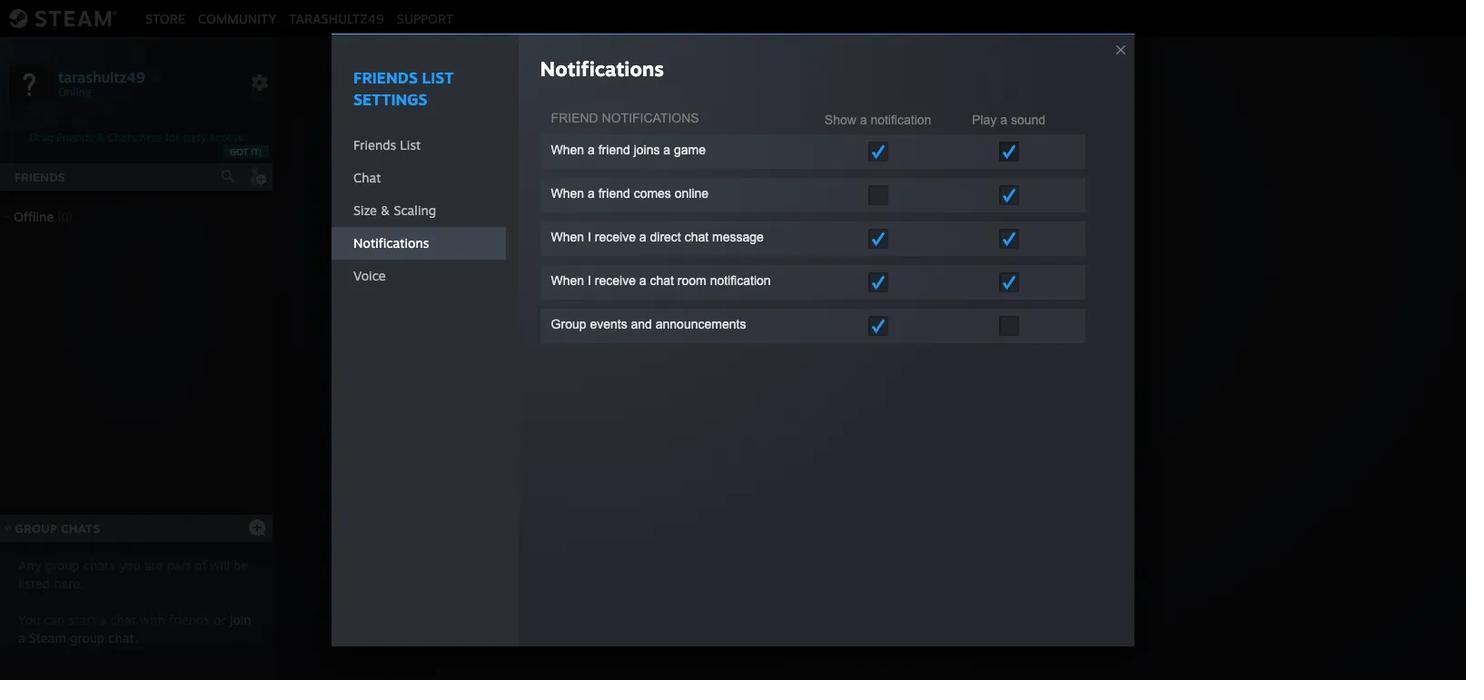 Task type: locate. For each thing, give the bounding box(es) containing it.
tarashultz49
[[289, 10, 384, 26], [58, 68, 145, 86]]

0 horizontal spatial list
[[400, 138, 421, 153]]

tarashultz49 left support
[[289, 10, 384, 26]]

friends up "settings"
[[353, 69, 418, 88]]

friend left comes
[[598, 187, 630, 201]]

1 horizontal spatial group
[[551, 317, 586, 332]]

1 when from the top
[[551, 143, 584, 158]]

friend right 'click'
[[797, 368, 839, 386]]

list up "settings"
[[422, 69, 454, 88]]

group inside join a steam group chat.
[[70, 630, 105, 646]]

0 horizontal spatial tarashultz49
[[58, 68, 145, 86]]

friends inside friends list settings
[[353, 69, 418, 88]]

2 horizontal spatial chat
[[685, 230, 709, 245]]

0 vertical spatial group
[[551, 317, 586, 332]]

2 vertical spatial notifications
[[353, 236, 429, 251]]

receive
[[595, 230, 636, 245], [595, 274, 636, 288]]

a
[[860, 112, 867, 127], [1000, 112, 1007, 127], [588, 143, 595, 158], [663, 143, 671, 158], [588, 187, 595, 201], [639, 230, 646, 245], [639, 274, 646, 288], [784, 368, 792, 386], [100, 612, 107, 628], [18, 630, 25, 646]]

group up here.
[[45, 558, 80, 573]]

chat right direct
[[685, 230, 709, 245]]

friends down "settings"
[[353, 138, 396, 153]]

1 horizontal spatial &
[[381, 203, 390, 218]]

0 horizontal spatial chats
[[61, 521, 100, 536]]

0 vertical spatial friend
[[598, 143, 630, 158]]

friends list settings
[[353, 69, 454, 109]]

be
[[233, 558, 248, 573]]

notifications
[[540, 57, 664, 81], [602, 111, 699, 126], [353, 236, 429, 251]]

1 horizontal spatial friend
[[797, 368, 839, 386]]

1 vertical spatial i
[[588, 274, 591, 288]]

voice
[[353, 268, 386, 284]]

friend left 'joins'
[[598, 143, 630, 158]]

group inside any group chats you are part of will be listed here.
[[45, 558, 80, 573]]

joins
[[634, 143, 660, 158]]

1 vertical spatial &
[[381, 203, 390, 218]]

notification
[[871, 112, 931, 127], [710, 274, 771, 288]]

game
[[674, 143, 706, 158]]

0 vertical spatial chat
[[685, 230, 709, 245]]

1 vertical spatial friend
[[598, 187, 630, 201]]

when
[[551, 143, 584, 158], [551, 187, 584, 201], [551, 230, 584, 245], [551, 274, 584, 288]]

friends
[[353, 69, 418, 88], [57, 131, 93, 144], [353, 138, 396, 153], [15, 170, 65, 184]]

show a notification
[[825, 112, 931, 127]]

a left direct
[[639, 230, 646, 245]]

i
[[588, 230, 591, 245], [588, 274, 591, 288]]

scaling
[[394, 203, 436, 218]]

0 vertical spatial notifications
[[540, 57, 664, 81]]

0 horizontal spatial friend
[[551, 111, 598, 126]]

& right the size
[[381, 203, 390, 218]]

chat left room
[[650, 274, 674, 288]]

a down when a friend joins a game
[[588, 187, 595, 201]]

offline
[[14, 209, 54, 224]]

chat.
[[108, 630, 138, 646]]

receive up events
[[595, 274, 636, 288]]

when for when i receive a direct chat message
[[551, 230, 584, 245]]

2 when from the top
[[551, 187, 584, 201]]

0 horizontal spatial chat
[[353, 170, 381, 186]]

chat left to
[[907, 368, 938, 386]]

click
[[748, 368, 780, 386]]

1 horizontal spatial list
[[422, 69, 454, 88]]

group for group chats
[[15, 521, 57, 536]]

1 vertical spatial or
[[213, 612, 226, 628]]

0 vertical spatial friend
[[551, 111, 598, 126]]

1 vertical spatial group
[[70, 630, 105, 646]]

chats left the here
[[108, 131, 136, 144]]

list inside friends list settings
[[422, 69, 454, 88]]

1 friend from the top
[[598, 143, 630, 158]]

a right start
[[100, 612, 107, 628]]

0 vertical spatial notification
[[871, 112, 931, 127]]

add a friend image
[[247, 166, 267, 186]]

for
[[165, 131, 180, 144]]

or right 'click'
[[843, 368, 857, 386]]

1 vertical spatial notification
[[710, 274, 771, 288]]

group chats
[[15, 521, 100, 536]]

i down the when a friend comes online at the top of the page
[[588, 230, 591, 245]]

any
[[18, 558, 41, 573]]

friends down drag
[[15, 170, 65, 184]]

4 when from the top
[[551, 274, 584, 288]]

events
[[590, 317, 627, 332]]

1 i from the top
[[588, 230, 591, 245]]

list down "settings"
[[400, 138, 421, 153]]

1 horizontal spatial chat
[[907, 368, 938, 386]]

1 horizontal spatial chat
[[650, 274, 674, 288]]

group left events
[[551, 317, 586, 332]]

0 vertical spatial tarashultz49
[[289, 10, 384, 26]]

1 receive from the top
[[595, 230, 636, 245]]

chat
[[685, 230, 709, 245], [650, 274, 674, 288], [110, 612, 136, 628]]

1 vertical spatial chat
[[650, 274, 674, 288]]

you
[[18, 612, 40, 628]]

or
[[843, 368, 857, 386], [213, 612, 226, 628]]

group
[[551, 317, 586, 332], [861, 368, 903, 386], [15, 521, 57, 536]]

when a friend joins a game
[[551, 143, 706, 158]]

chat up chat.
[[110, 612, 136, 628]]

1 vertical spatial friend
[[797, 368, 839, 386]]

0 vertical spatial group
[[45, 558, 80, 573]]

when i receive a direct chat message
[[551, 230, 764, 245]]

listed
[[18, 576, 50, 591]]

a inside join a steam group chat.
[[18, 630, 25, 646]]

3 when from the top
[[551, 230, 584, 245]]

receive down the when a friend comes online at the top of the page
[[595, 230, 636, 245]]

group events and announcements
[[551, 317, 746, 332]]

1 horizontal spatial notification
[[871, 112, 931, 127]]

notifications up friend notifications
[[540, 57, 664, 81]]

2 i from the top
[[588, 274, 591, 288]]

0 vertical spatial receive
[[595, 230, 636, 245]]

a right 'joins'
[[663, 143, 671, 158]]

0 horizontal spatial group
[[15, 521, 57, 536]]

0 vertical spatial i
[[588, 230, 591, 245]]

group
[[45, 558, 80, 573], [70, 630, 105, 646]]

&
[[97, 131, 105, 144], [381, 203, 390, 218]]

store
[[145, 10, 185, 26]]

join a steam group chat. link
[[18, 612, 251, 646]]

1 horizontal spatial chats
[[108, 131, 136, 144]]

drag
[[30, 131, 53, 144]]

list
[[422, 69, 454, 88], [400, 138, 421, 153]]

chat
[[353, 170, 381, 186], [907, 368, 938, 386]]

you can start a chat with friends or
[[18, 612, 230, 628]]

0 vertical spatial list
[[422, 69, 454, 88]]

friend
[[598, 143, 630, 158], [598, 187, 630, 201]]

a down you
[[18, 630, 25, 646]]

chats up chats
[[61, 521, 100, 536]]

0 horizontal spatial chat
[[110, 612, 136, 628]]

2 horizontal spatial group
[[861, 368, 903, 386]]

chats
[[108, 131, 136, 144], [61, 521, 100, 536]]

comes
[[634, 187, 671, 201]]

0 vertical spatial &
[[97, 131, 105, 144]]

1 vertical spatial receive
[[595, 274, 636, 288]]

1 vertical spatial tarashultz49
[[58, 68, 145, 86]]

or left the join
[[213, 612, 226, 628]]

group left to
[[861, 368, 903, 386]]

here.
[[54, 576, 83, 591]]

2 vertical spatial chat
[[110, 612, 136, 628]]

i for when i receive a chat room notification
[[588, 274, 591, 288]]

online
[[675, 187, 709, 201]]

friend
[[551, 111, 598, 126], [797, 368, 839, 386]]

create a group chat image
[[248, 518, 266, 536]]

1 horizontal spatial or
[[843, 368, 857, 386]]

friends for friends list settings
[[353, 69, 418, 88]]

notification down message
[[710, 274, 771, 288]]

a right show
[[860, 112, 867, 127]]

to
[[942, 368, 956, 386]]

1 vertical spatial list
[[400, 138, 421, 153]]

2 receive from the top
[[595, 274, 636, 288]]

here
[[140, 131, 162, 144]]

friend up when a friend joins a game
[[551, 111, 598, 126]]

chat for when i receive a chat room notification
[[650, 274, 674, 288]]

notification right show
[[871, 112, 931, 127]]

i up events
[[588, 274, 591, 288]]

tarashultz49 up drag friends & chats here for easy access
[[58, 68, 145, 86]]

notifications down size & scaling
[[353, 236, 429, 251]]

play a sound
[[972, 112, 1046, 127]]

direct
[[650, 230, 681, 245]]

group up any
[[15, 521, 57, 536]]

chat up the size
[[353, 170, 381, 186]]

2 friend from the top
[[598, 187, 630, 201]]

friends list
[[353, 138, 421, 153]]

group down start
[[70, 630, 105, 646]]

notifications up 'joins'
[[602, 111, 699, 126]]

2 vertical spatial group
[[15, 521, 57, 536]]

0 vertical spatial or
[[843, 368, 857, 386]]

& left the here
[[97, 131, 105, 144]]



Task type: describe. For each thing, give the bounding box(es) containing it.
manage friends list settings image
[[251, 74, 269, 92]]

collapse chats list image
[[0, 525, 21, 532]]

settings
[[353, 90, 428, 109]]

access
[[209, 131, 243, 144]]

easy
[[183, 131, 206, 144]]

a right 'click'
[[784, 368, 792, 386]]

1 horizontal spatial tarashultz49
[[289, 10, 384, 26]]

any group chats you are part of will be listed here.
[[18, 558, 248, 591]]

size
[[353, 203, 377, 218]]

show
[[825, 112, 856, 127]]

you
[[119, 558, 141, 573]]

community link
[[192, 10, 283, 26]]

of
[[194, 558, 207, 573]]

sound
[[1011, 112, 1046, 127]]

tarashultz49 link
[[283, 10, 390, 26]]

0 horizontal spatial &
[[97, 131, 105, 144]]

with
[[140, 612, 165, 628]]

0 vertical spatial chat
[[353, 170, 381, 186]]

1 vertical spatial group
[[861, 368, 903, 386]]

and
[[631, 317, 652, 332]]

chats
[[83, 558, 115, 573]]

size & scaling
[[353, 203, 436, 218]]

when a friend comes online
[[551, 187, 709, 201]]

start!
[[961, 368, 996, 386]]

friends right drag
[[57, 131, 93, 144]]

support link
[[390, 10, 460, 26]]

0 horizontal spatial or
[[213, 612, 226, 628]]

store link
[[139, 10, 192, 26]]

i for when i receive a direct chat message
[[588, 230, 591, 245]]

0 vertical spatial chats
[[108, 131, 136, 144]]

when for when i receive a chat room notification
[[551, 274, 584, 288]]

play
[[972, 112, 997, 127]]

friends
[[169, 612, 210, 628]]

1 vertical spatial notifications
[[602, 111, 699, 126]]

part
[[167, 558, 191, 573]]

receive for chat
[[595, 274, 636, 288]]

when i receive a chat room notification
[[551, 274, 771, 288]]

a right play on the top
[[1000, 112, 1007, 127]]

start
[[68, 612, 96, 628]]

room
[[678, 274, 707, 288]]

join
[[230, 612, 251, 628]]

community
[[198, 10, 276, 26]]

friends for friends list
[[353, 138, 396, 153]]

0 horizontal spatial notification
[[710, 274, 771, 288]]

list for friends list settings
[[422, 69, 454, 88]]

when for when a friend joins a game
[[551, 143, 584, 158]]

support
[[397, 10, 453, 26]]

click a friend or group chat to start!
[[748, 368, 996, 386]]

are
[[144, 558, 163, 573]]

friends for friends
[[15, 170, 65, 184]]

message
[[712, 230, 764, 245]]

friend for comes
[[598, 187, 630, 201]]

a up the and
[[639, 274, 646, 288]]

1 vertical spatial chats
[[61, 521, 100, 536]]

chat for you can start a chat with friends or
[[110, 612, 136, 628]]

steam
[[29, 630, 66, 646]]

can
[[44, 612, 65, 628]]

will
[[210, 558, 230, 573]]

receive for direct
[[595, 230, 636, 245]]

drag friends & chats here for easy access
[[30, 131, 243, 144]]

announcements
[[656, 317, 746, 332]]

search my friends list image
[[220, 168, 236, 184]]

join a steam group chat.
[[18, 612, 251, 646]]

friend for joins
[[598, 143, 630, 158]]

a down friend notifications
[[588, 143, 595, 158]]

1 vertical spatial chat
[[907, 368, 938, 386]]

friend notifications
[[551, 111, 699, 126]]

list for friends list
[[400, 138, 421, 153]]

group for group events and announcements
[[551, 317, 586, 332]]

when for when a friend comes online
[[551, 187, 584, 201]]



Task type: vqa. For each thing, say whether or not it's contained in the screenshot.
first The 'I' from the top of the page
yes



